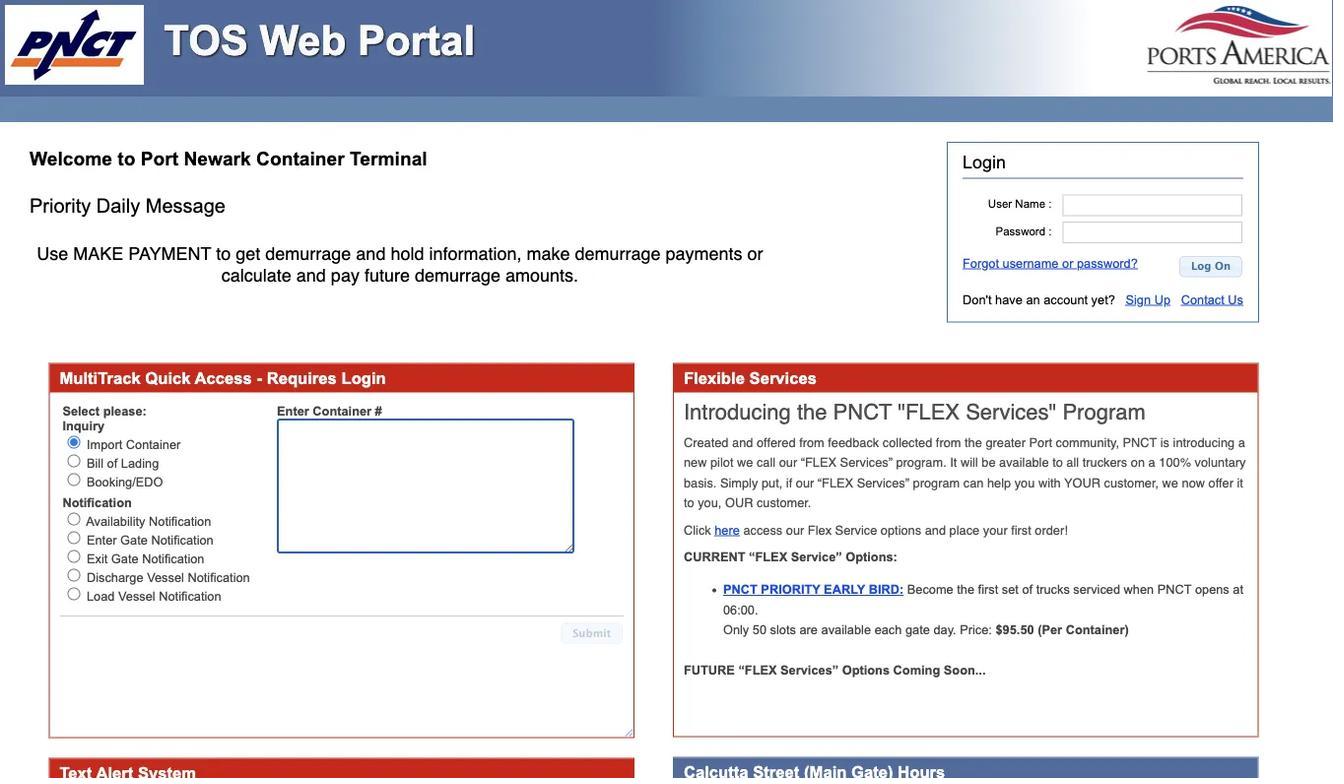 Task type: describe. For each thing, give the bounding box(es) containing it.
early
[[824, 583, 865, 597]]

password?
[[1077, 256, 1138, 270]]

contact us link
[[1181, 293, 1244, 307]]

vessel for load
[[118, 589, 155, 603]]

use
[[37, 244, 68, 264]]

select
[[62, 405, 100, 418]]

terminal
[[350, 148, 427, 169]]

50
[[753, 623, 767, 637]]

password :
[[996, 225, 1052, 237]]

password
[[996, 225, 1046, 237]]

daily
[[96, 195, 140, 217]]

vessel for discharge
[[147, 570, 184, 584]]

services
[[749, 369, 817, 387]]

our
[[725, 496, 753, 510]]

0 horizontal spatial of
[[107, 456, 118, 470]]

exit
[[87, 552, 108, 566]]

each
[[875, 623, 902, 637]]

it
[[1237, 475, 1243, 490]]

pnct inside become the first set of trucks serviced when pnct opens at 06:00. only 50 slots are available each gate day. price: $95.50 (per container)
[[1158, 583, 1192, 597]]

click
[[684, 523, 711, 537]]

greater
[[986, 435, 1026, 450]]

don't
[[963, 293, 992, 307]]

user name :
[[988, 197, 1052, 210]]

requires
[[267, 369, 337, 387]]

1 vertical spatial services"
[[857, 475, 910, 490]]

lading
[[121, 456, 159, 470]]

pnct up 06:00.
[[723, 583, 758, 597]]

and left place
[[925, 523, 946, 537]]

help
[[987, 475, 1011, 490]]

program
[[1063, 400, 1146, 425]]

notification for discharge vessel notification
[[188, 570, 250, 584]]

the for first
[[957, 583, 975, 597]]

on
[[1131, 455, 1145, 470]]

service"
[[791, 550, 842, 564]]

collected
[[883, 435, 932, 450]]

1 horizontal spatial first
[[1011, 523, 1032, 537]]

to up priority daily message
[[118, 148, 135, 169]]

0 vertical spatial container
[[256, 148, 345, 169]]

06:00.
[[723, 603, 758, 617]]

coming
[[893, 663, 940, 677]]

2 from from the left
[[936, 435, 961, 450]]

become
[[907, 583, 954, 597]]

pnct inside created and offered from feedback collected from the greater port community, pnct is introducing a new pilot we call our "flex services" program. it will be available to all truckers on a 100% voluntary basis. simply put, if our "flex services" program can help you with your customer, we now offer it to you, our customer.
[[1123, 435, 1157, 450]]

multitrack quick access - requires login
[[60, 369, 386, 387]]

your
[[983, 523, 1008, 537]]

get
[[236, 244, 260, 264]]

gate for exit
[[111, 552, 139, 566]]

sign
[[1126, 293, 1151, 307]]

or inside use make payment to get demurrage and hold information, make demurrage payments or calculate and pay future demurrage amounts.
[[747, 244, 763, 264]]

click here access our flex service options and place your first order!
[[684, 523, 1071, 537]]

if
[[786, 475, 792, 490]]

the inside created and offered from feedback collected from the greater port community, pnct is introducing a new pilot we call our "flex services" program. it will be available to all truckers on a 100% voluntary basis. simply put, if our "flex services" program can help you with your customer, we now offer it to you, our customer.
[[965, 435, 982, 450]]

1 from from the left
[[799, 435, 825, 450]]

simply
[[720, 475, 758, 490]]

gripsmall diagonal se image
[[621, 725, 633, 737]]

yet?
[[1091, 293, 1115, 307]]

here link
[[715, 523, 740, 537]]

become the first set of trucks serviced when pnct opens at 06:00. only 50 slots are available each gate day. price: $95.50 (per container)
[[723, 583, 1244, 637]]

welcome to port newark container terminal
[[30, 148, 427, 169]]

1 horizontal spatial demurrage
[[415, 265, 501, 285]]

information,
[[429, 244, 522, 264]]

when
[[1124, 583, 1154, 597]]

1 horizontal spatial we
[[1162, 475, 1178, 490]]

"flex
[[898, 400, 960, 425]]

pilot
[[710, 455, 734, 470]]

us
[[1228, 293, 1244, 307]]

bill
[[87, 456, 103, 470]]

it
[[950, 455, 957, 470]]

you,
[[698, 496, 722, 510]]

up
[[1155, 293, 1171, 307]]

available inside created and offered from feedback collected from the greater port community, pnct is introducing a new pilot we call our "flex services" program. it will be available to all truckers on a 100% voluntary basis. simply put, if our "flex services" program can help you with your customer, we now offer it to you, our customer.
[[999, 455, 1049, 470]]

select please: inquiry
[[62, 405, 147, 433]]

-
[[257, 369, 262, 387]]

current "flex service" options:
[[684, 550, 898, 564]]

day. price:
[[934, 623, 992, 637]]

tos
[[164, 17, 248, 64]]

tos web portal
[[164, 17, 475, 64]]

options
[[842, 663, 890, 677]]

log on button
[[1180, 256, 1242, 277]]

discharge vessel notification
[[87, 570, 250, 584]]

enter for enter gate notification
[[87, 533, 117, 547]]

availability
[[86, 514, 145, 528]]

2 : from the top
[[1049, 225, 1052, 237]]

introducing the pnct "flex services" program
[[684, 400, 1146, 425]]

service
[[835, 523, 877, 537]]

gate for enter
[[120, 533, 148, 547]]

forgot
[[963, 256, 999, 270]]

have
[[995, 293, 1023, 307]]

enter container #
[[277, 405, 382, 418]]

an
[[1026, 293, 1040, 307]]

to inside use make payment to get demurrage and hold information, make demurrage payments or calculate and pay future demurrage amounts.
[[216, 244, 231, 264]]

0 horizontal spatial a
[[1149, 455, 1156, 470]]

notification for enter gate notification
[[151, 533, 214, 547]]

your
[[1064, 475, 1101, 490]]

offer
[[1209, 475, 1234, 490]]

truckers
[[1083, 455, 1128, 470]]

log on
[[1191, 260, 1231, 273]]

0 vertical spatial a
[[1238, 435, 1245, 450]]

enter for enter container #
[[277, 405, 309, 418]]

payments
[[666, 244, 743, 264]]

priority
[[761, 583, 820, 597]]

1 horizontal spatial or
[[1062, 256, 1073, 270]]

username
[[1003, 256, 1059, 270]]

are
[[800, 623, 818, 637]]

the for pnct
[[797, 400, 827, 425]]



Task type: vqa. For each thing, say whether or not it's contained in the screenshot.
the receive
no



Task type: locate. For each thing, give the bounding box(es) containing it.
and up future
[[356, 244, 386, 264]]

notification inside booking/edo notification
[[62, 496, 132, 509]]

login
[[963, 153, 1006, 172], [341, 369, 386, 387]]

0 horizontal spatial port
[[141, 148, 178, 169]]

amounts.
[[505, 265, 578, 285]]

demurrage down information,
[[415, 265, 501, 285]]

0 vertical spatial we
[[737, 455, 753, 470]]

None text field
[[1063, 194, 1243, 216]]

0 horizontal spatial first
[[978, 583, 998, 597]]

0 horizontal spatial login
[[341, 369, 386, 387]]

gate up exit gate notification
[[120, 533, 148, 547]]

first left set
[[978, 583, 998, 597]]

0 horizontal spatial we
[[737, 455, 753, 470]]

discharge
[[87, 570, 143, 584]]

2 horizontal spatial demurrage
[[575, 244, 661, 264]]

#
[[375, 405, 382, 418]]

make
[[527, 244, 570, 264]]

1 vertical spatial container
[[313, 405, 372, 418]]

gate up 'discharge'
[[111, 552, 139, 566]]

bird:
[[869, 583, 904, 597]]

notification up "load vessel notification"
[[188, 570, 250, 584]]

message
[[146, 195, 226, 217]]

pnct priority early bird:
[[723, 583, 904, 597]]

voluntary
[[1195, 455, 1246, 470]]

2 vertical spatial our
[[786, 523, 804, 537]]

and left pay
[[296, 265, 326, 285]]

port right greater
[[1029, 435, 1052, 450]]

bill of lading
[[87, 456, 159, 470]]

is
[[1161, 435, 1170, 450]]

2 vertical spatial the
[[957, 583, 975, 597]]

basis.
[[684, 475, 717, 490]]

0 vertical spatial of
[[107, 456, 118, 470]]

0 vertical spatial :
[[1049, 197, 1052, 210]]

gate
[[120, 533, 148, 547], [111, 552, 139, 566]]

pnct
[[833, 400, 892, 425], [1123, 435, 1157, 450], [723, 583, 758, 597], [1158, 583, 1192, 597]]

access
[[195, 369, 252, 387]]

1 vertical spatial gate
[[111, 552, 139, 566]]

container up lading
[[126, 438, 181, 451]]

future
[[684, 663, 735, 677]]

import
[[87, 438, 122, 451]]

1 vertical spatial our
[[796, 475, 814, 490]]

notification up discharge vessel notification
[[142, 552, 204, 566]]

vessel down 'discharge'
[[118, 589, 155, 603]]

pnct up 'feedback'
[[833, 400, 892, 425]]

None radio
[[67, 455, 80, 468], [67, 532, 80, 544], [67, 569, 80, 582], [67, 588, 80, 600], [67, 455, 80, 468], [67, 532, 80, 544], [67, 569, 80, 582], [67, 588, 80, 600]]

1 horizontal spatial login
[[963, 153, 1006, 172]]

1 vertical spatial a
[[1149, 455, 1156, 470]]

put,
[[762, 475, 783, 490]]

of right the bill
[[107, 456, 118, 470]]

container for import container
[[126, 438, 181, 451]]

and
[[356, 244, 386, 264], [296, 265, 326, 285], [732, 435, 753, 450], [925, 523, 946, 537]]

contact
[[1181, 293, 1225, 307]]

1 vertical spatial port
[[1029, 435, 1052, 450]]

available up you on the bottom of page
[[999, 455, 1049, 470]]

the up will
[[965, 435, 982, 450]]

notification for load vessel notification
[[159, 589, 221, 603]]

login up user
[[963, 153, 1006, 172]]

created
[[684, 435, 729, 450]]

use make payment to get demurrage and hold information, make demurrage payments or calculate and pay future demurrage amounts.
[[37, 244, 763, 285]]

None text field
[[277, 419, 575, 554]]

0 horizontal spatial available
[[821, 623, 871, 637]]

enter down 'requires'
[[277, 405, 309, 418]]

to left you,
[[684, 496, 694, 510]]

services" down the are
[[780, 663, 839, 677]]

and inside created and offered from feedback collected from the greater port community, pnct is introducing a new pilot we call our "flex services" program. it will be available to all truckers on a 100% voluntary basis. simply put, if our "flex services" program can help you with your customer, we now offer it to you, our customer.
[[732, 435, 753, 450]]

notification down availability notification
[[151, 533, 214, 547]]

flexible
[[684, 369, 745, 387]]

or up don't have an account yet? sign up
[[1062, 256, 1073, 270]]

1 vertical spatial we
[[1162, 475, 1178, 490]]

notification for exit gate notification
[[142, 552, 204, 566]]

sign up link
[[1126, 293, 1171, 307]]

the inside become the first set of trucks serviced when pnct opens at 06:00. only 50 slots are available each gate day. price: $95.50 (per container)
[[957, 583, 975, 597]]

to left get
[[216, 244, 231, 264]]

portal
[[358, 17, 475, 64]]

enter
[[277, 405, 309, 418], [87, 533, 117, 547]]

newark
[[184, 148, 251, 169]]

0 vertical spatial available
[[999, 455, 1049, 470]]

flex
[[808, 523, 832, 537]]

web
[[260, 17, 346, 64]]

options
[[881, 523, 921, 537]]

container for enter container #
[[313, 405, 372, 418]]

of inside become the first set of trucks serviced when pnct opens at 06:00. only 50 slots are available each gate day. price: $95.50 (per container)
[[1022, 583, 1033, 597]]

0 vertical spatial login
[[963, 153, 1006, 172]]

notification
[[62, 496, 132, 509], [149, 514, 211, 528], [151, 533, 214, 547], [142, 552, 204, 566], [188, 570, 250, 584], [159, 589, 221, 603]]

user
[[988, 197, 1012, 210]]

slots
[[770, 623, 796, 637]]

port
[[141, 148, 178, 169], [1029, 435, 1052, 450]]

vessel up "load vessel notification"
[[147, 570, 184, 584]]

available
[[999, 455, 1049, 470], [821, 623, 871, 637]]

login up #
[[341, 369, 386, 387]]

container left #
[[313, 405, 372, 418]]

introducing
[[684, 400, 791, 425]]

1 vertical spatial vessel
[[118, 589, 155, 603]]

be
[[982, 455, 996, 470]]

0 vertical spatial services"
[[840, 455, 893, 470]]

priority
[[30, 195, 91, 217]]

options:
[[846, 550, 898, 564]]

log
[[1191, 260, 1211, 273]]

introducing
[[1173, 435, 1235, 450]]

available right the are
[[821, 623, 871, 637]]

a up voluntary
[[1238, 435, 1245, 450]]

from up it
[[936, 435, 961, 450]]

container right the 'newark'
[[256, 148, 345, 169]]

please:
[[103, 405, 147, 418]]

future "flex services" options coming soon...
[[684, 663, 986, 677]]

demurrage right the make
[[575, 244, 661, 264]]

2 vertical spatial container
[[126, 438, 181, 451]]

load vessel notification
[[87, 589, 221, 603]]

the right become
[[957, 583, 975, 597]]

pnct up on
[[1123, 435, 1157, 450]]

with
[[1039, 475, 1061, 490]]

1 vertical spatial of
[[1022, 583, 1033, 597]]

notification up availability
[[62, 496, 132, 509]]

forgot username or password?
[[963, 256, 1138, 270]]

future
[[364, 265, 410, 285]]

we down 100%
[[1162, 475, 1178, 490]]

1 vertical spatial the
[[965, 435, 982, 450]]

0 vertical spatial the
[[797, 400, 827, 425]]

offered
[[757, 435, 796, 450]]

feedback
[[828, 435, 879, 450]]

0 vertical spatial vessel
[[147, 570, 184, 584]]

and up pilot
[[732, 435, 753, 450]]

: right password
[[1049, 225, 1052, 237]]

forgot username or password? link
[[963, 256, 1138, 270]]

1 horizontal spatial enter
[[277, 405, 309, 418]]

our left flex
[[786, 523, 804, 537]]

soon...
[[944, 663, 986, 677]]

all
[[1067, 455, 1079, 470]]

name
[[1015, 197, 1046, 210]]

1 vertical spatial login
[[341, 369, 386, 387]]

1 horizontal spatial of
[[1022, 583, 1033, 597]]

notification up enter gate notification
[[149, 514, 211, 528]]

available inside become the first set of trucks serviced when pnct opens at 06:00. only 50 slots are available each gate day. price: $95.50 (per container)
[[821, 623, 871, 637]]

first right your
[[1011, 523, 1032, 537]]

of right set
[[1022, 583, 1033, 597]]

demurrage up pay
[[265, 244, 351, 264]]

submit
[[573, 627, 611, 640]]

container
[[256, 148, 345, 169], [313, 405, 372, 418], [126, 438, 181, 451]]

priority daily message
[[30, 195, 237, 217]]

0 horizontal spatial enter
[[87, 533, 117, 547]]

services" down "program."
[[857, 475, 910, 490]]

1 horizontal spatial from
[[936, 435, 961, 450]]

services" down 'feedback'
[[840, 455, 893, 470]]

0 vertical spatial gate
[[120, 533, 148, 547]]

1 vertical spatial :
[[1049, 225, 1052, 237]]

can
[[963, 475, 984, 490]]

notification down discharge vessel notification
[[159, 589, 221, 603]]

a right on
[[1149, 455, 1156, 470]]

0 vertical spatial port
[[141, 148, 178, 169]]

first inside become the first set of trucks serviced when pnct opens at 06:00. only 50 slots are available each gate day. price: $95.50 (per container)
[[978, 583, 998, 597]]

1 horizontal spatial a
[[1238, 435, 1245, 450]]

0 vertical spatial our
[[779, 455, 797, 470]]

pnct right when
[[1158, 583, 1192, 597]]

0 vertical spatial first
[[1011, 523, 1032, 537]]

1 vertical spatial first
[[978, 583, 998, 597]]

will
[[961, 455, 978, 470]]

1 : from the top
[[1049, 197, 1052, 210]]

port inside created and offered from feedback collected from the greater port community, pnct is introducing a new pilot we call our "flex services" program. it will be available to all truckers on a 100% voluntary basis. simply put, if our "flex services" program can help you with your customer, we now offer it to you, our customer.
[[1029, 435, 1052, 450]]

opens
[[1195, 583, 1230, 597]]

exit gate notification
[[87, 552, 204, 566]]

we left the call
[[737, 455, 753, 470]]

: right name
[[1049, 197, 1052, 210]]

our up the if on the right bottom of the page
[[779, 455, 797, 470]]

None radio
[[67, 436, 80, 449], [67, 473, 80, 486], [67, 513, 80, 526], [67, 550, 80, 563], [67, 436, 80, 449], [67, 473, 80, 486], [67, 513, 80, 526], [67, 550, 80, 563]]

demurrage
[[265, 244, 351, 264], [575, 244, 661, 264], [415, 265, 501, 285]]

1 horizontal spatial available
[[999, 455, 1049, 470]]

0 horizontal spatial from
[[799, 435, 825, 450]]

current
[[684, 550, 745, 564]]

to left all
[[1053, 455, 1063, 470]]

our right the if on the right bottom of the page
[[796, 475, 814, 490]]

at
[[1233, 583, 1244, 597]]

None password field
[[1063, 222, 1243, 243]]

:
[[1049, 197, 1052, 210], [1049, 225, 1052, 237]]

inquiry
[[62, 419, 105, 433]]

port up message
[[141, 148, 178, 169]]

2 vertical spatial services"
[[780, 663, 839, 677]]

1 horizontal spatial port
[[1029, 435, 1052, 450]]

set
[[1002, 583, 1019, 597]]

from right offered
[[799, 435, 825, 450]]

1 vertical spatial enter
[[87, 533, 117, 547]]

contact us
[[1181, 293, 1244, 307]]

0 horizontal spatial or
[[747, 244, 763, 264]]

0 vertical spatial enter
[[277, 405, 309, 418]]

quick
[[145, 369, 191, 387]]

to
[[118, 148, 135, 169], [216, 244, 231, 264], [1053, 455, 1063, 470], [684, 496, 694, 510]]

submit button
[[561, 623, 623, 644]]

you
[[1015, 475, 1035, 490]]

1 vertical spatial available
[[821, 623, 871, 637]]

load
[[87, 589, 115, 603]]

enter gate notification
[[87, 533, 214, 547]]

on
[[1215, 260, 1231, 273]]

the down services
[[797, 400, 827, 425]]

container)
[[1066, 623, 1129, 637]]

0 horizontal spatial demurrage
[[265, 244, 351, 264]]

or right payments
[[747, 244, 763, 264]]

access
[[743, 523, 783, 537]]

hold
[[391, 244, 424, 264]]

enter up exit
[[87, 533, 117, 547]]



